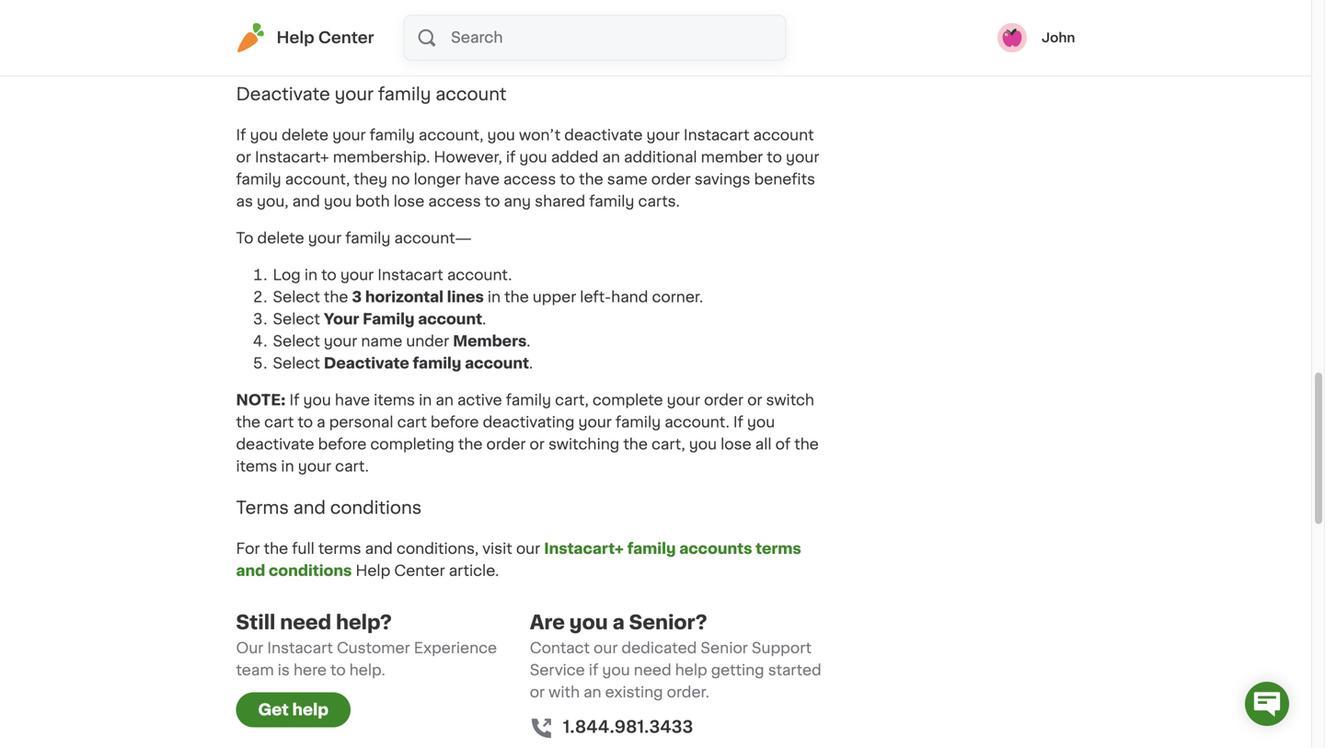 Task type: describe. For each thing, give the bounding box(es) containing it.
visit
[[482, 542, 512, 556]]

person
[[264, 46, 316, 60]]

lose inside the if you have items in an active family cart, complete your order or switch the cart to a personal cart before deactivating your family account. if you deactivate before completing the order or switching the cart, you lose all of the items in your cart.
[[721, 437, 752, 452]]

deactivate inside if you delete your family account, you won't deactivate your instacart account or instacart+ membership. however, if you added an additional member to your family account, they no longer have access to the same order savings benefits as you, and you both lose access to any shared family carts.
[[564, 128, 643, 143]]

you,
[[257, 194, 289, 209]]

existing
[[605, 685, 663, 700]]

you up existing
[[602, 663, 630, 678]]

the left person at the top left
[[236, 46, 261, 60]]

account down be at the top left of the page
[[435, 85, 507, 102]]

need inside are you a senior? contact our dedicated senior support service if you need help getting started or with an existing order.
[[634, 663, 671, 678]]

no inside if you delete your family account, you won't deactivate your instacart account or instacart+ membership. however, if you added an additional member to your family account, they no longer have access to the same order savings benefits as you, and you both lose access to any shared family carts.
[[391, 172, 410, 187]]

up
[[380, 46, 399, 60]]

1 vertical spatial order
[[704, 393, 744, 408]]

lines
[[447, 290, 484, 305]]

to inside "still need help? our instacart customer experience team is here to help."
[[330, 663, 346, 678]]

a right be at the top left of the page
[[490, 24, 498, 38]]

get help button
[[236, 693, 351, 728]]

note: for if you have items in an active family cart, complete your order or switch the cart to a personal cart before deactivating your family account. if you deactivate before completing the order or switching the cart, you lose all of the items in your cart.
[[236, 393, 286, 408]]

the left 'full'
[[264, 542, 288, 556]]

to left be at the top left of the page
[[448, 24, 463, 38]]

conditions inside instacart+ family accounts terms and conditions
[[269, 564, 352, 579]]

1 vertical spatial account,
[[419, 128, 484, 143]]

or down deactivating
[[530, 437, 545, 452]]

in up completing
[[419, 393, 432, 408]]

1 vertical spatial access
[[428, 194, 481, 209]]

help.
[[349, 663, 385, 678]]

1 horizontal spatial access
[[503, 172, 556, 187]]

john link
[[998, 23, 1075, 52]]

longer inside "if you no longer want to be a part of a family account, you have to ask the person that set up the family account to remove you."
[[357, 24, 404, 38]]

set
[[353, 46, 377, 60]]

deactivate inside the if you have items in an active family cart, complete your order or switch the cart to a personal cart before deactivating your family account. if you deactivate before completing the order or switching the cart, you lose all of the items in your cart.
[[236, 437, 314, 452]]

a inside are you a senior? contact our dedicated senior support service if you need help getting started or with an existing order.
[[613, 613, 625, 632]]

1 cart from the left
[[264, 415, 294, 430]]

they
[[354, 172, 387, 187]]

you up that
[[303, 24, 331, 38]]

horizontal
[[365, 290, 444, 305]]

you up personal
[[303, 393, 331, 408]]

for the full terms and conditions, visit our
[[236, 542, 544, 556]]

upper
[[533, 290, 576, 305]]

instacart+ family accounts terms and conditions
[[236, 542, 801, 579]]

members
[[453, 334, 527, 349]]

family down both
[[345, 231, 391, 246]]

if you have items in an active family cart, complete your order or switch the cart to a personal cart before deactivating your family account. if you deactivate before completing the order or switching the cart, you lose all of the items in your cart.
[[236, 393, 819, 474]]

full
[[292, 542, 315, 556]]

in right lines
[[488, 290, 501, 305]]

a inside the if you have items in an active family cart, complete your order or switch the cart to a personal cart before deactivating your family account. if you deactivate before completing the order or switching the cart, you lose all of the items in your cart.
[[317, 415, 325, 430]]

family up membership.
[[370, 128, 415, 143]]

center for help center
[[318, 30, 374, 46]]

you left both
[[324, 194, 352, 209]]

4 select from the top
[[273, 356, 320, 371]]

active
[[457, 393, 502, 408]]

still
[[236, 613, 276, 632]]

to left remove
[[545, 46, 560, 60]]

the right all
[[794, 437, 819, 452]]

are
[[530, 613, 565, 632]]

account inside "if you no longer want to be a part of a family account, you have to ask the person that set up the family account to remove you."
[[480, 46, 541, 60]]

help?
[[336, 613, 392, 632]]

the left 3
[[324, 290, 348, 305]]

longer inside if you delete your family account, you won't deactivate your instacart account or instacart+ membership. however, if you added an additional member to your family account, they no longer have access to the same order savings benefits as you, and you both lose access to any shared family carts.
[[414, 172, 461, 187]]

delete inside if you delete your family account, you won't deactivate your instacart account or instacart+ membership. however, if you added an additional member to your family account, they no longer have access to the same order savings benefits as you, and you both lose access to any shared family carts.
[[282, 128, 329, 143]]

still need help? our instacart customer experience team is here to help.
[[236, 613, 497, 678]]

account down members on the left top of the page
[[465, 356, 529, 371]]

member
[[701, 150, 763, 165]]

name
[[361, 334, 402, 349]]

get help
[[258, 702, 329, 718]]

any
[[504, 194, 531, 209]]

are you a senior? contact our dedicated senior support service if you need help getting started or with an existing order.
[[530, 613, 822, 700]]

1.844.981.3433 link
[[563, 715, 693, 740]]

you up you,
[[250, 128, 278, 143]]

2 cart from the left
[[397, 415, 427, 430]]

same
[[607, 172, 648, 187]]

account. inside the if you have items in an active family cart, complete your order or switch the cart to a personal cart before deactivating your family account. if you deactivate before completing the order or switching the cart, you lose all of the items in your cart.
[[665, 415, 730, 430]]

deactivate your family account
[[236, 85, 507, 102]]

john
[[1042, 31, 1075, 44]]

family up deactivating
[[506, 393, 551, 408]]

if you delete your family account, you won't deactivate your instacart account or instacart+ membership. however, if you added an additional member to your family account, they no longer have access to the same order savings benefits as you, and you both lose access to any shared family carts.
[[236, 128, 819, 209]]

if for delete
[[236, 128, 246, 143]]

you up contact
[[569, 613, 608, 632]]

you.
[[623, 46, 655, 60]]

in up terms
[[281, 459, 294, 474]]

conditions,
[[397, 542, 479, 556]]

the down the 'want'
[[403, 46, 428, 60]]

shared
[[535, 194, 585, 209]]

no inside "if you no longer want to be a part of a family account, you have to ask the person that set up the family account to remove you."
[[335, 24, 354, 38]]

getting
[[711, 663, 764, 678]]

additional
[[624, 150, 697, 165]]

customer
[[337, 641, 410, 656]]

an inside are you a senior? contact our dedicated senior support service if you need help getting started or with an existing order.
[[584, 685, 602, 700]]

family down be at the top left of the page
[[431, 46, 477, 60]]

family inside log in to your instacart account. select the 3 horizontal lines in the upper left-hand corner. select your family account . select your name under members . select deactivate family account .
[[413, 356, 461, 371]]

savings
[[695, 172, 750, 187]]

you down won't
[[519, 150, 547, 165]]

family down complete
[[616, 415, 661, 430]]

Search search field
[[449, 16, 786, 60]]

an inside if you delete your family account, you won't deactivate your instacart account or instacart+ membership. however, if you added an additional member to your family account, they no longer have access to the same order savings benefits as you, and you both lose access to any shared family carts.
[[602, 150, 620, 165]]

terms for full
[[318, 542, 361, 556]]

or inside if you delete your family account, you won't deactivate your instacart account or instacart+ membership. however, if you added an additional member to your family account, they no longer have access to the same order savings benefits as you, and you both lose access to any shared family carts.
[[236, 150, 251, 165]]

switch
[[766, 393, 814, 408]]

instacart+ inside if you delete your family account, you won't deactivate your instacart account or instacart+ membership. however, if you added an additional member to your family account, they no longer have access to the same order savings benefits as you, and you both lose access to any shared family carts.
[[255, 150, 329, 165]]

added
[[551, 150, 599, 165]]

have inside "if you no longer want to be a part of a family account, you have to ask the person that set up the family account to remove you."
[[717, 24, 752, 38]]

help center link
[[236, 23, 374, 52]]

if for no
[[289, 24, 300, 38]]

0 vertical spatial .
[[482, 312, 486, 327]]

senior?
[[629, 613, 707, 632]]

terms for accounts
[[756, 542, 801, 556]]

log
[[273, 268, 301, 283]]

family
[[363, 312, 415, 327]]

2 vertical spatial account,
[[285, 172, 350, 187]]

0 vertical spatial items
[[374, 393, 415, 408]]

be
[[467, 24, 486, 38]]

help for help center article.
[[356, 564, 390, 579]]

corner.
[[652, 290, 703, 305]]

carts.
[[638, 194, 680, 209]]

log in to your instacart account. select the 3 horizontal lines in the upper left-hand corner. select your family account . select your name under members . select deactivate family account .
[[273, 268, 703, 371]]

our
[[236, 641, 264, 656]]

and up help center article.
[[365, 542, 393, 556]]

the down complete
[[623, 437, 648, 452]]

accounts
[[679, 542, 752, 556]]

team
[[236, 663, 274, 678]]

dedicated
[[622, 641, 697, 656]]

if for have
[[289, 393, 300, 408]]

1 vertical spatial cart,
[[652, 437, 685, 452]]

instacart for help?
[[267, 641, 333, 656]]

user avatar image
[[998, 23, 1027, 52]]

service
[[530, 663, 585, 678]]

3
[[352, 290, 362, 305]]

instacart image
[[236, 23, 266, 52]]

a right part
[[555, 24, 564, 38]]

experience
[[414, 641, 497, 656]]

as
[[236, 194, 253, 209]]

instacart+ family accounts terms and conditions link
[[236, 542, 801, 579]]

membership.
[[333, 150, 430, 165]]

help inside button
[[292, 702, 329, 718]]

0 vertical spatial conditions
[[330, 499, 422, 516]]

order.
[[667, 685, 709, 700]]



Task type: locate. For each thing, give the bounding box(es) containing it.
of right all
[[775, 437, 791, 452]]

if inside are you a senior? contact our dedicated senior support service if you need help getting started or with an existing order.
[[589, 663, 598, 678]]

0 horizontal spatial before
[[318, 437, 367, 452]]

instacart inside log in to your instacart account. select the 3 horizontal lines in the upper left-hand corner. select your family account . select your name under members . select deactivate family account .
[[378, 268, 443, 283]]

0 vertical spatial instacart
[[684, 128, 750, 143]]

1.844.981.3433
[[563, 719, 693, 735]]

0 horizontal spatial have
[[335, 393, 370, 408]]

2 horizontal spatial account,
[[617, 24, 682, 38]]

2 vertical spatial instacart
[[267, 641, 333, 656]]

account inside if you delete your family account, you won't deactivate your instacart account or instacart+ membership. however, if you added an additional member to your family account, they no longer have access to the same order savings benefits as you, and you both lose access to any shared family carts.
[[753, 128, 814, 143]]

1 horizontal spatial lose
[[721, 437, 752, 452]]

0 horizontal spatial need
[[280, 613, 331, 632]]

0 vertical spatial an
[[602, 150, 620, 165]]

switching
[[548, 437, 620, 452]]

instacart for to
[[378, 268, 443, 283]]

a left personal
[[317, 415, 325, 430]]

account
[[480, 46, 541, 60], [435, 85, 507, 102], [753, 128, 814, 143], [418, 312, 482, 327], [465, 356, 529, 371]]

help inside are you a senior? contact our dedicated senior support service if you need help getting started or with an existing order.
[[675, 663, 707, 678]]

of inside "if you no longer want to be a part of a family account, you have to ask the person that set up the family account to remove you."
[[536, 24, 551, 38]]

to down added
[[560, 172, 575, 187]]

center
[[318, 30, 374, 46], [394, 564, 445, 579]]

cart.
[[335, 459, 369, 474]]

or left switch
[[747, 393, 762, 408]]

however,
[[434, 150, 502, 165]]

2 vertical spatial .
[[529, 356, 533, 371]]

or
[[236, 150, 251, 165], [747, 393, 762, 408], [530, 437, 545, 452], [530, 685, 545, 700]]

conditions up for the full terms and conditions, visit our
[[330, 499, 422, 516]]

if inside if you delete your family account, you won't deactivate your instacart account or instacart+ membership. however, if you added an additional member to your family account, they no longer have access to the same order savings benefits as you, and you both lose access to any shared family carts.
[[506, 150, 516, 165]]

access up any
[[503, 172, 556, 187]]

and up 'full'
[[293, 499, 326, 516]]

0 vertical spatial deactivate
[[236, 85, 330, 102]]

1 vertical spatial delete
[[257, 231, 304, 246]]

lose
[[394, 194, 425, 209], [721, 437, 752, 452]]

1 horizontal spatial instacart
[[378, 268, 443, 283]]

2 select from the top
[[273, 312, 320, 327]]

2 horizontal spatial instacart
[[684, 128, 750, 143]]

instacart+
[[255, 150, 329, 165], [544, 542, 624, 556]]

family down up
[[378, 85, 431, 102]]

account up the 'benefits'
[[753, 128, 814, 143]]

cart, down complete
[[652, 437, 685, 452]]

a
[[490, 24, 498, 38], [555, 24, 564, 38], [317, 415, 325, 430], [613, 613, 625, 632]]

deactivate up terms
[[236, 437, 314, 452]]

1 note: from the top
[[236, 24, 286, 38]]

ask
[[775, 24, 800, 38]]

1 vertical spatial help
[[356, 564, 390, 579]]

instacart inside "still need help? our instacart customer experience team is here to help."
[[267, 641, 333, 656]]

help center
[[277, 30, 374, 46]]

is
[[278, 663, 290, 678]]

to
[[236, 231, 254, 246]]

0 horizontal spatial deactivate
[[236, 437, 314, 452]]

account. inside log in to your instacart account. select the 3 horizontal lines in the upper left-hand corner. select your family account . select your name under members . select deactivate family account .
[[447, 268, 512, 283]]

1 horizontal spatial instacart+
[[544, 542, 624, 556]]

help up person at the top left
[[277, 30, 315, 46]]

0 horizontal spatial account.
[[447, 268, 512, 283]]

hand
[[611, 290, 648, 305]]

1 select from the top
[[273, 290, 320, 305]]

1 vertical spatial center
[[394, 564, 445, 579]]

under
[[406, 334, 449, 349]]

the left upper
[[505, 290, 529, 305]]

with
[[549, 685, 580, 700]]

help down for the full terms and conditions, visit our
[[356, 564, 390, 579]]

a up dedicated on the bottom of the page
[[613, 613, 625, 632]]

here
[[294, 663, 327, 678]]

1 vertical spatial of
[[775, 437, 791, 452]]

if you no longer want to be a part of a family account, you have to ask the person that set up the family account to remove you.
[[236, 24, 800, 60]]

1 vertical spatial an
[[436, 393, 454, 408]]

1 vertical spatial our
[[594, 641, 618, 656]]

want
[[408, 24, 444, 38]]

personal
[[329, 415, 393, 430]]

1 vertical spatial before
[[318, 437, 367, 452]]

of right part
[[536, 24, 551, 38]]

to up the 'benefits'
[[767, 150, 782, 165]]

select
[[273, 290, 320, 305], [273, 312, 320, 327], [273, 334, 320, 349], [273, 356, 320, 371]]

cart up completing
[[397, 415, 427, 430]]

your
[[324, 312, 359, 327]]

if
[[289, 24, 300, 38], [236, 128, 246, 143], [289, 393, 300, 408], [733, 415, 743, 430]]

3 select from the top
[[273, 334, 320, 349]]

help up order.
[[675, 663, 707, 678]]

0 horizontal spatial account,
[[285, 172, 350, 187]]

before up cart.
[[318, 437, 367, 452]]

cart, up switching
[[555, 393, 589, 408]]

help center article.
[[352, 564, 499, 579]]

lose left all
[[721, 437, 752, 452]]

started
[[768, 663, 822, 678]]

before
[[431, 415, 479, 430], [318, 437, 367, 452]]

0 vertical spatial help
[[675, 663, 707, 678]]

and right you,
[[292, 194, 320, 209]]

deactivate inside log in to your instacart account. select the 3 horizontal lines in the upper left-hand corner. select your family account . select your name under members . select deactivate family account .
[[324, 356, 409, 371]]

0 horizontal spatial center
[[318, 30, 374, 46]]

center for help center article.
[[394, 564, 445, 579]]

1 vertical spatial .
[[527, 334, 531, 349]]

1 horizontal spatial help
[[356, 564, 390, 579]]

instacart up "here"
[[267, 641, 333, 656]]

need down dedicated on the bottom of the page
[[634, 663, 671, 678]]

terms inside instacart+ family accounts terms and conditions
[[756, 542, 801, 556]]

instacart up horizontal
[[378, 268, 443, 283]]

won't
[[519, 128, 561, 143]]

account, up you.
[[617, 24, 682, 38]]

family left accounts
[[627, 542, 676, 556]]

terms
[[236, 499, 289, 516]]

an right with
[[584, 685, 602, 700]]

family inside instacart+ family accounts terms and conditions
[[627, 542, 676, 556]]

0 vertical spatial center
[[318, 30, 374, 46]]

1 horizontal spatial longer
[[414, 172, 461, 187]]

instacart inside if you delete your family account, you won't deactivate your instacart account or instacart+ membership. however, if you added an additional member to your family account, they no longer have access to the same order savings benefits as you, and you both lose access to any shared family carts.
[[684, 128, 750, 143]]

an inside the if you have items in an active family cart, complete your order or switch the cart to a personal cart before deactivating your family account. if you deactivate before completing the order or switching the cart, you lose all of the items in your cart.
[[436, 393, 454, 408]]

deactivating
[[483, 415, 575, 430]]

if inside if you delete your family account, you won't deactivate your instacart account or instacart+ membership. however, if you added an additional member to your family account, they no longer have access to the same order savings benefits as you, and you both lose access to any shared family carts.
[[236, 128, 246, 143]]

0 vertical spatial delete
[[282, 128, 329, 143]]

to left ask
[[756, 24, 771, 38]]

1 horizontal spatial center
[[394, 564, 445, 579]]

0 horizontal spatial help
[[277, 30, 315, 46]]

0 vertical spatial account.
[[447, 268, 512, 283]]

1 horizontal spatial if
[[589, 663, 598, 678]]

account—
[[394, 231, 472, 246]]

0 vertical spatial order
[[651, 172, 691, 187]]

instacart+ inside instacart+ family accounts terms and conditions
[[544, 542, 624, 556]]

and inside instacart+ family accounts terms and conditions
[[236, 564, 265, 579]]

2 vertical spatial order
[[486, 437, 526, 452]]

family down 'under'
[[413, 356, 461, 371]]

if right service
[[589, 663, 598, 678]]

to inside log in to your instacart account. select the 3 horizontal lines in the upper left-hand corner. select your family account . select your name under members . select deactivate family account .
[[321, 268, 337, 283]]

all
[[755, 437, 772, 452]]

0 vertical spatial before
[[431, 415, 479, 430]]

of inside the if you have items in an active family cart, complete your order or switch the cart to a personal cart before deactivating your family account. if you deactivate before completing the order or switching the cart, you lose all of the items in your cart.
[[775, 437, 791, 452]]

0 horizontal spatial access
[[428, 194, 481, 209]]

left-
[[580, 290, 611, 305]]

complete
[[593, 393, 663, 408]]

have inside if you delete your family account, you won't deactivate your instacart account or instacart+ membership. however, if you added an additional member to your family account, they no longer have access to the same order savings benefits as you, and you both lose access to any shared family carts.
[[465, 172, 500, 187]]

1 horizontal spatial an
[[584, 685, 602, 700]]

center up that
[[318, 30, 374, 46]]

1 horizontal spatial help
[[675, 663, 707, 678]]

0 vertical spatial note:
[[236, 24, 286, 38]]

order inside if you delete your family account, you won't deactivate your instacart account or instacart+ membership. however, if you added an additional member to your family account, they no longer have access to the same order savings benefits as you, and you both lose access to any shared family carts.
[[651, 172, 691, 187]]

0 vertical spatial account,
[[617, 24, 682, 38]]

1 vertical spatial account.
[[665, 415, 730, 430]]

0 horizontal spatial instacart
[[267, 641, 333, 656]]

to inside the if you have items in an active family cart, complete your order or switch the cart to a personal cart before deactivating your family account. if you deactivate before completing the order or switching the cart, you lose all of the items in your cart.
[[298, 415, 313, 430]]

1 horizontal spatial account.
[[665, 415, 730, 430]]

instacart up "member"
[[684, 128, 750, 143]]

benefits
[[754, 172, 815, 187]]

1 vertical spatial deactivate
[[236, 437, 314, 452]]

account down part
[[480, 46, 541, 60]]

1 terms from the left
[[318, 542, 361, 556]]

no down membership.
[[391, 172, 410, 187]]

2 vertical spatial have
[[335, 393, 370, 408]]

both
[[355, 194, 390, 209]]

1 horizontal spatial account,
[[419, 128, 484, 143]]

1 vertical spatial if
[[589, 663, 598, 678]]

0 vertical spatial our
[[516, 542, 540, 556]]

center down conditions,
[[394, 564, 445, 579]]

0 vertical spatial have
[[717, 24, 752, 38]]

family up remove
[[568, 24, 613, 38]]

article.
[[449, 564, 499, 579]]

1 vertical spatial items
[[236, 459, 277, 474]]

in right 'log'
[[304, 268, 318, 283]]

1 horizontal spatial our
[[594, 641, 618, 656]]

if
[[506, 150, 516, 165], [589, 663, 598, 678]]

family down same at the top left
[[589, 194, 635, 209]]

deactivate down person at the top left
[[236, 85, 330, 102]]

help right get at the bottom
[[292, 702, 329, 718]]

1 vertical spatial instacart
[[378, 268, 443, 283]]

completing
[[370, 437, 454, 452]]

note: for if you no longer want to be a part of a family account, you have to ask the person that set up the family account to remove you.
[[236, 24, 286, 38]]

of
[[536, 24, 551, 38], [775, 437, 791, 452]]

to left any
[[485, 194, 500, 209]]

0 horizontal spatial of
[[536, 24, 551, 38]]

1 vertical spatial have
[[465, 172, 500, 187]]

the
[[236, 46, 261, 60], [403, 46, 428, 60], [579, 172, 603, 187], [324, 290, 348, 305], [505, 290, 529, 305], [236, 415, 261, 430], [458, 437, 483, 452], [623, 437, 648, 452], [794, 437, 819, 452], [264, 542, 288, 556]]

access up account—
[[428, 194, 481, 209]]

1 vertical spatial longer
[[414, 172, 461, 187]]

1 horizontal spatial have
[[465, 172, 500, 187]]

account, inside "if you no longer want to be a part of a family account, you have to ask the person that set up the family account to remove you."
[[617, 24, 682, 38]]

conditions down 'full'
[[269, 564, 352, 579]]

need
[[280, 613, 331, 632], [634, 663, 671, 678]]

contact
[[530, 641, 590, 656]]

0 vertical spatial help
[[277, 30, 315, 46]]

senior
[[701, 641, 748, 656]]

0 vertical spatial lose
[[394, 194, 425, 209]]

1 horizontal spatial cart,
[[652, 437, 685, 452]]

0 horizontal spatial no
[[335, 24, 354, 38]]

lose right both
[[394, 194, 425, 209]]

1 horizontal spatial no
[[391, 172, 410, 187]]

you up all
[[747, 415, 775, 430]]

1 horizontal spatial need
[[634, 663, 671, 678]]

0 horizontal spatial cart,
[[555, 393, 589, 408]]

terms and conditions
[[236, 499, 422, 516]]

1 horizontal spatial cart
[[397, 415, 427, 430]]

terms right 'full'
[[318, 542, 361, 556]]

you left won't
[[487, 128, 515, 143]]

1 vertical spatial lose
[[721, 437, 752, 452]]

no
[[335, 24, 354, 38], [391, 172, 410, 187]]

an
[[602, 150, 620, 165], [436, 393, 454, 408], [584, 685, 602, 700]]

to
[[448, 24, 463, 38], [756, 24, 771, 38], [545, 46, 560, 60], [767, 150, 782, 165], [560, 172, 575, 187], [485, 194, 500, 209], [321, 268, 337, 283], [298, 415, 313, 430], [330, 663, 346, 678]]

if inside "if you no longer want to be a part of a family account, you have to ask the person that set up the family account to remove you."
[[289, 24, 300, 38]]

1 vertical spatial need
[[634, 663, 671, 678]]

have down however,
[[465, 172, 500, 187]]

delete right the to
[[257, 231, 304, 246]]

the up terms
[[236, 415, 261, 430]]

0 horizontal spatial instacart+
[[255, 150, 329, 165]]

0 vertical spatial longer
[[357, 24, 404, 38]]

need inside "still need help? our instacart customer experience team is here to help."
[[280, 613, 331, 632]]

our
[[516, 542, 540, 556], [594, 641, 618, 656]]

remove
[[564, 46, 619, 60]]

0 vertical spatial access
[[503, 172, 556, 187]]

order down additional
[[651, 172, 691, 187]]

longer down however,
[[414, 172, 461, 187]]

account down lines
[[418, 312, 482, 327]]

support
[[752, 641, 812, 656]]

that
[[320, 46, 350, 60]]

or up as
[[236, 150, 251, 165]]

.
[[482, 312, 486, 327], [527, 334, 531, 349], [529, 356, 533, 371]]

2 vertical spatial an
[[584, 685, 602, 700]]

longer
[[357, 24, 404, 38], [414, 172, 461, 187]]

0 horizontal spatial if
[[506, 150, 516, 165]]

family
[[568, 24, 613, 38], [431, 46, 477, 60], [378, 85, 431, 102], [370, 128, 415, 143], [236, 172, 281, 187], [589, 194, 635, 209], [345, 231, 391, 246], [413, 356, 461, 371], [506, 393, 551, 408], [616, 415, 661, 430], [627, 542, 676, 556]]

0 vertical spatial instacart+
[[255, 150, 329, 165]]

1 horizontal spatial before
[[431, 415, 479, 430]]

2 horizontal spatial have
[[717, 24, 752, 38]]

before down active
[[431, 415, 479, 430]]

2 note: from the top
[[236, 393, 286, 408]]

cart left personal
[[264, 415, 294, 430]]

0 vertical spatial cart,
[[555, 393, 589, 408]]

and inside if you delete your family account, you won't deactivate your instacart account or instacart+ membership. however, if you added an additional member to your family account, they no longer have access to the same order savings benefits as you, and you both lose access to any shared family carts.
[[292, 194, 320, 209]]

have inside the if you have items in an active family cart, complete your order or switch the cart to a personal cart before deactivating your family account. if you deactivate before completing the order or switching the cart, you lose all of the items in your cart.
[[335, 393, 370, 408]]

items up personal
[[374, 393, 415, 408]]

instacart+ up you,
[[255, 150, 329, 165]]

order left switch
[[704, 393, 744, 408]]

0 horizontal spatial items
[[236, 459, 277, 474]]

in
[[304, 268, 318, 283], [488, 290, 501, 305], [419, 393, 432, 408], [281, 459, 294, 474]]

0 horizontal spatial longer
[[357, 24, 404, 38]]

to right 'log'
[[321, 268, 337, 283]]

your
[[335, 85, 374, 102], [332, 128, 366, 143], [646, 128, 680, 143], [786, 150, 819, 165], [308, 231, 342, 246], [340, 268, 374, 283], [324, 334, 357, 349], [667, 393, 700, 408], [578, 415, 612, 430], [298, 459, 331, 474]]

part
[[502, 24, 532, 38]]

get
[[258, 702, 289, 718]]

an left active
[[436, 393, 454, 408]]

have
[[717, 24, 752, 38], [465, 172, 500, 187], [335, 393, 370, 408]]

deactivate down name at the left top of page
[[324, 356, 409, 371]]

0 horizontal spatial terms
[[318, 542, 361, 556]]

order down deactivating
[[486, 437, 526, 452]]

you
[[303, 24, 331, 38], [685, 24, 713, 38], [250, 128, 278, 143], [487, 128, 515, 143], [519, 150, 547, 165], [324, 194, 352, 209], [303, 393, 331, 408], [747, 415, 775, 430], [689, 437, 717, 452], [569, 613, 608, 632], [602, 663, 630, 678]]

2 horizontal spatial an
[[602, 150, 620, 165]]

1 horizontal spatial items
[[374, 393, 415, 408]]

the down added
[[579, 172, 603, 187]]

our inside are you a senior? contact our dedicated senior support service if you need help getting started or with an existing order.
[[594, 641, 618, 656]]

0 horizontal spatial our
[[516, 542, 540, 556]]

the inside if you delete your family account, you won't deactivate your instacart account or instacart+ membership. however, if you added an additional member to your family account, they no longer have access to the same order savings benefits as you, and you both lose access to any shared family carts.
[[579, 172, 603, 187]]

no up that
[[335, 24, 354, 38]]

to delete your family account—
[[236, 231, 472, 246]]

lose inside if you delete your family account, you won't deactivate your instacart account or instacart+ membership. however, if you added an additional member to your family account, they no longer have access to the same order savings benefits as you, and you both lose access to any shared family carts.
[[394, 194, 425, 209]]

instacart+ up are
[[544, 542, 624, 556]]

you left ask
[[685, 24, 713, 38]]

1 vertical spatial help
[[292, 702, 329, 718]]

or inside are you a senior? contact our dedicated senior support service if you need help getting started or with an existing order.
[[530, 685, 545, 700]]

you left all
[[689, 437, 717, 452]]

access
[[503, 172, 556, 187], [428, 194, 481, 209]]

0 horizontal spatial help
[[292, 702, 329, 718]]

account, up you,
[[285, 172, 350, 187]]

for
[[236, 542, 260, 556]]

0 vertical spatial of
[[536, 24, 551, 38]]

0 horizontal spatial order
[[486, 437, 526, 452]]

and down for
[[236, 564, 265, 579]]

1 vertical spatial note:
[[236, 393, 286, 408]]

longer up up
[[357, 24, 404, 38]]

1 vertical spatial no
[[391, 172, 410, 187]]

2 terms from the left
[[756, 542, 801, 556]]

family up you,
[[236, 172, 281, 187]]

1 horizontal spatial deactivate
[[564, 128, 643, 143]]

help for help center
[[277, 30, 315, 46]]

if right however,
[[506, 150, 516, 165]]

the down active
[[458, 437, 483, 452]]

deactivate up added
[[564, 128, 643, 143]]

0 vertical spatial if
[[506, 150, 516, 165]]



Task type: vqa. For each thing, say whether or not it's contained in the screenshot.


